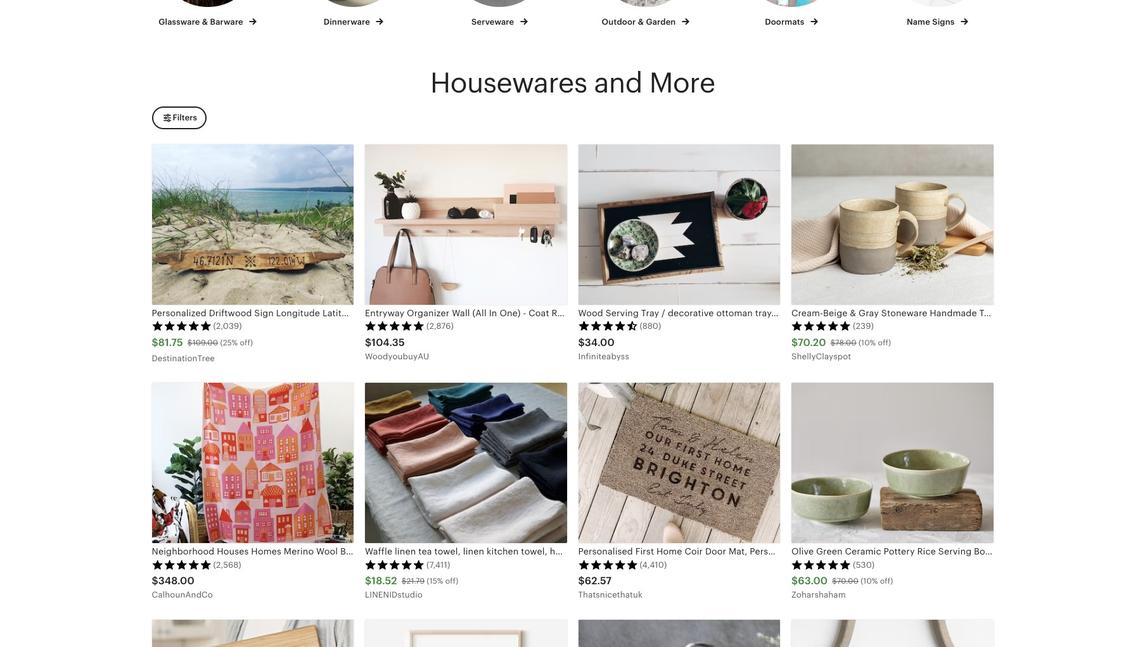 Task type: locate. For each thing, give the bounding box(es) containing it.
off) right (25%
[[240, 338, 253, 347]]

destinationtree
[[152, 354, 215, 363]]

(10% for 63.00
[[861, 577, 878, 586]]

& left barware
[[202, 17, 208, 27]]

cream-beige & gray stoneware handmade tea mug set, two 13.5 oz hand-thrown pottery large mugs, rustic ceramic coffee mug, housewarming gift image
[[792, 145, 994, 305]]

70.20
[[798, 337, 826, 349]]

shellyclayspot
[[792, 352, 852, 361]]

0 horizontal spatial &
[[202, 17, 208, 27]]

filters
[[173, 113, 197, 122]]

wood serving tray / decorative ottoman tray, wooden breakfast tray, aztec decor, southwestern decor, rustic home decor, housewarming gift image
[[579, 145, 780, 305]]

neighborhood houses homes merino wool blanket in pink, orange, red sunset - housewarming gift image
[[152, 383, 354, 544]]

more
[[650, 67, 715, 99]]

5 out of 5 stars image up 348.00 on the left
[[152, 560, 211, 570]]

$ inside $ 62.57 thatsnicethatuk
[[579, 575, 585, 587]]

5 out of 5 stars image up 18.52
[[365, 560, 425, 570]]

34.00
[[585, 337, 615, 349]]

$ 34.00 infiniteabyss
[[579, 337, 630, 361]]

& for glassware
[[202, 17, 208, 27]]

$ 62.57 thatsnicethatuk
[[579, 575, 643, 600]]

signs
[[933, 17, 955, 27]]

5 out of 5 stars image up 70.20
[[792, 321, 851, 331]]

off)
[[240, 338, 253, 347], [878, 338, 892, 347], [446, 577, 459, 586], [881, 577, 894, 586]]

(10%
[[859, 338, 876, 347], [861, 577, 878, 586]]

$ 18.52 $ 21.79 (15% off) linenidstudio
[[365, 575, 459, 600]]

off) inside the $ 63.00 $ 70.00 (10% off) zoharshaham
[[881, 577, 894, 586]]

$
[[152, 337, 158, 349], [365, 337, 372, 349], [579, 337, 585, 349], [792, 337, 798, 349], [188, 338, 193, 347], [831, 338, 836, 347], [152, 575, 158, 587], [365, 575, 372, 587], [579, 575, 585, 587], [792, 575, 798, 587], [402, 577, 407, 586], [833, 577, 837, 586]]

name signs link
[[876, 0, 999, 28]]

calhounandco
[[152, 590, 213, 600]]

(530)
[[853, 560, 875, 570]]

housewares and more
[[430, 67, 715, 99]]

olive green ceramic pottery rice serving bowl, asian style modern small soup bowl set, ceramic handmade cereals bowl, housewarming gift image
[[792, 383, 994, 544]]

1 horizontal spatial &
[[638, 17, 644, 27]]

off) inside $ 18.52 $ 21.79 (15% off) linenidstudio
[[446, 577, 459, 586]]

glassware
[[159, 17, 200, 27]]

$ inside "$ 104.35 woodyoubuyau"
[[365, 337, 372, 349]]

custom cutting board housewarming gift new home first home custom home house engraving our first home portrait house sketch or portrait image
[[152, 620, 354, 647]]

2 & from the left
[[638, 17, 644, 27]]

78.00
[[836, 338, 857, 347]]

1 & from the left
[[202, 17, 208, 27]]

off) right 78.00
[[878, 338, 892, 347]]

(10% down (530)
[[861, 577, 878, 586]]

thatsnicethatuk
[[579, 590, 643, 600]]

(10% inside $ 70.20 $ 78.00 (10% off) shellyclayspot
[[859, 338, 876, 347]]

$ 348.00 calhounandco
[[152, 575, 213, 600]]

barware
[[210, 17, 243, 27]]

5 out of 5 stars image up 63.00
[[792, 560, 851, 570]]

5 out of 5 stars image for 62.57
[[579, 560, 638, 570]]

and
[[594, 67, 643, 99]]

5 out of 5 stars image up 62.57
[[579, 560, 638, 570]]

outdoor
[[602, 17, 636, 27]]

5 out of 5 stars image for 81.75
[[152, 321, 211, 331]]

$ 70.20 $ 78.00 (10% off) shellyclayspot
[[792, 337, 892, 361]]

& inside outdoor & garden link
[[638, 17, 644, 27]]

serveware link
[[438, 0, 561, 28]]

5 out of 5 stars image
[[152, 321, 211, 331], [365, 321, 425, 331], [792, 321, 851, 331], [152, 560, 211, 570], [365, 560, 425, 570], [579, 560, 638, 570], [792, 560, 851, 570]]

5 out of 5 stars image for 18.52
[[365, 560, 425, 570]]

5 out of 5 stars image up 81.75
[[152, 321, 211, 331]]

81.75
[[158, 337, 183, 349]]

glassware & barware
[[159, 17, 245, 27]]

zoharshaham
[[792, 590, 846, 600]]

& for outdoor
[[638, 17, 644, 27]]

entryway organizer wall (all in one) - coat rack wall mount, entryway organization, entryway shelf, mail and key holder, housewarming gift image
[[365, 145, 567, 305]]

1 vertical spatial (10%
[[861, 577, 878, 586]]

0 vertical spatial (10%
[[859, 338, 876, 347]]

(10% inside the $ 63.00 $ 70.00 (10% off) zoharshaham
[[861, 577, 878, 586]]

personalised first home coir door mat, personalised doormat, custom doormat, housewarming gift, home decor, rubber bar mat, coir doormat image
[[579, 383, 780, 544]]

dinnerware link
[[292, 0, 415, 28]]

serveware
[[472, 17, 516, 27]]

70.00
[[837, 577, 859, 586]]

dinnerware
[[324, 17, 372, 27]]

5 out of 5 stars image for 348.00
[[152, 560, 211, 570]]

5 out of 5 stars image up 104.35 in the bottom of the page
[[365, 321, 425, 331]]

&
[[202, 17, 208, 27], [638, 17, 644, 27]]

& inside glassware & barware link
[[202, 17, 208, 27]]

outdoor & garden link
[[584, 0, 707, 28]]

(2,568)
[[213, 560, 241, 570]]

(10% down (239) in the right of the page
[[859, 338, 876, 347]]

name
[[907, 17, 931, 27]]

off) for 18.52
[[446, 577, 459, 586]]

outdoor & garden
[[602, 17, 678, 27]]

off) right "(15%"
[[446, 577, 459, 586]]

off) for 81.75
[[240, 338, 253, 347]]

off) inside '$ 81.75 $ 109.00 (25% off) destinationtree'
[[240, 338, 253, 347]]

infiniteabyss
[[579, 352, 630, 361]]

& left garden
[[638, 17, 644, 27]]

(4,410)
[[640, 560, 667, 570]]

(2,876)
[[427, 322, 454, 331]]

doormats
[[765, 17, 807, 27]]

filters button
[[152, 106, 207, 129]]

off) inside $ 70.20 $ 78.00 (10% off) shellyclayspot
[[878, 338, 892, 347]]

off) right the 70.00 on the bottom
[[881, 577, 894, 586]]

name signs
[[907, 17, 957, 27]]



Task type: describe. For each thing, give the bounding box(es) containing it.
5 out of 5 stars image for 104.35
[[365, 321, 425, 331]]

off) for 63.00
[[881, 577, 894, 586]]

(10% for 70.20
[[859, 338, 876, 347]]

$ 81.75 $ 109.00 (25% off) destinationtree
[[152, 337, 253, 363]]

5 out of 5 stars image for 63.00
[[792, 560, 851, 570]]

doormats link
[[730, 0, 853, 28]]

off) for 70.20
[[878, 338, 892, 347]]

21.79
[[407, 577, 425, 586]]

(15%
[[427, 577, 443, 586]]

woodyoubuyau
[[365, 352, 429, 361]]

$ inside $ 34.00 infiniteabyss
[[579, 337, 585, 349]]

109.00
[[193, 338, 218, 347]]

5 out of 5 stars image for 70.20
[[792, 321, 851, 331]]

waffle linen tea towel, linen kitchen towel, housewarming gift, linen towel, kitchen hand towels cozy image
[[365, 383, 567, 544]]

housewares
[[430, 67, 587, 99]]

(25%
[[220, 338, 238, 347]]

(880)
[[640, 322, 662, 331]]

$ inside $ 348.00 calhounandco
[[152, 575, 158, 587]]

personalized driftwood sign longitude latitude custom coordinates christmas gift housewarming gift new home anniversary coastal beach decor image
[[152, 145, 354, 305]]

62.57
[[585, 575, 612, 587]]

glassware & barware link
[[146, 0, 269, 28]]

house wooden keychain / home sweet home / personalized house keychain wood / personalized keychain/ engraved keychain / custom keychain image
[[579, 620, 780, 647]]

garden
[[646, 17, 676, 27]]

hamsa wall decor, ceramic hamsa hand, hamsa wall hanging, hand of fatima, jewish housewarming gift handmade in israel, hamsa, hamsa wall art image
[[792, 620, 994, 647]]

$ 104.35 woodyoubuyau
[[365, 337, 429, 361]]

18.52
[[372, 575, 397, 587]]

4.5 out of 5 stars image
[[579, 321, 638, 331]]

63.00
[[798, 575, 828, 587]]

linenidstudio
[[365, 590, 423, 600]]

(7,411)
[[427, 560, 450, 570]]

(239)
[[853, 322, 874, 331]]

(2,039)
[[213, 322, 242, 331]]

$ 63.00 $ 70.00 (10% off) zoharshaham
[[792, 575, 894, 600]]

348.00
[[158, 575, 195, 587]]

texas art, texas print, texas art print, texas wall art, texas gift image
[[365, 620, 567, 647]]

104.35
[[372, 337, 405, 349]]



Task type: vqa. For each thing, say whether or not it's contained in the screenshot.
View
no



